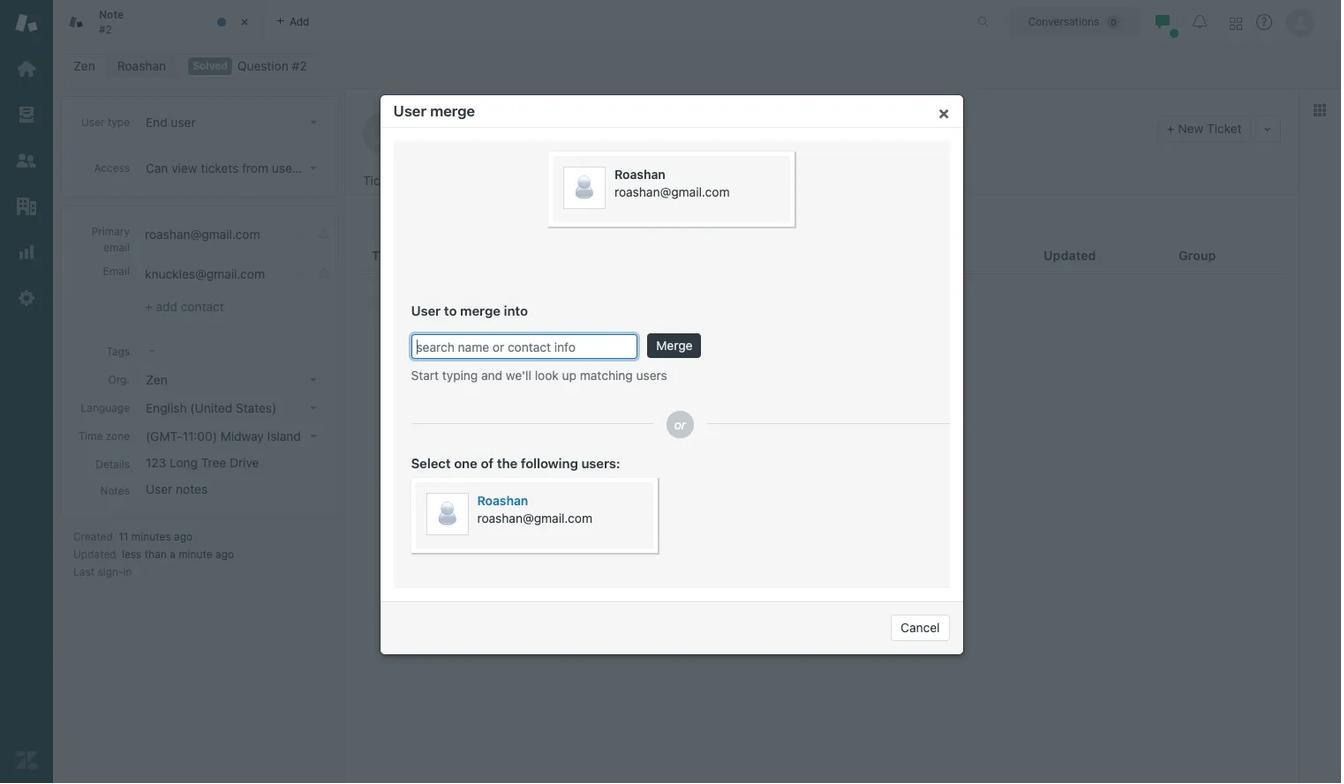 Task type: vqa. For each thing, say whether or not it's contained in the screenshot.


Task type: locate. For each thing, give the bounding box(es) containing it.
arrow down image right states)
[[310, 407, 317, 410]]

2 vertical spatial roashan@gmail.com
[[477, 511, 592, 526]]

ticket right new
[[1207, 121, 1242, 136]]

admin image
[[15, 287, 38, 310]]

matching
[[580, 368, 633, 383]]

0 horizontal spatial #2
[[99, 23, 112, 36]]

roashan@gmail.com for user icon
[[614, 185, 730, 200]]

1 horizontal spatial #2
[[292, 58, 307, 73]]

look
[[535, 368, 559, 383]]

last
[[73, 566, 94, 579]]

arrow down image
[[310, 121, 317, 124], [310, 167, 317, 170], [310, 435, 317, 439]]

user left 'to'
[[411, 303, 441, 319]]

in left this on the left of page
[[443, 283, 453, 298]]

updated
[[1044, 248, 1096, 263], [73, 548, 116, 561]]

in
[[443, 283, 453, 298], [123, 566, 132, 579]]

123
[[146, 456, 166, 471]]

ticket
[[1207, 121, 1242, 136], [372, 248, 410, 263]]

1 horizontal spatial roashan@gmail.com
[[477, 511, 592, 526]]

0 horizontal spatial roashan
[[477, 494, 528, 509]]

arrow down image inside english (united states) button
[[310, 407, 317, 410]]

None text field
[[411, 116, 1150, 142]]

1 horizontal spatial view
[[480, 283, 506, 298]]

conversations button
[[1009, 8, 1140, 36]]

roashan roashan@gmail.com
[[614, 167, 730, 200], [477, 494, 592, 526]]

start typing and we'll look up matching users
[[411, 368, 667, 383]]

island
[[267, 429, 301, 444]]

arrow down image inside can view tickets from user's org. button
[[310, 167, 317, 170]]

group
[[1179, 248, 1216, 263]]

roashan for user icon
[[614, 167, 665, 182]]

1 horizontal spatial roashan roashan@gmail.com
[[614, 167, 730, 200]]

1 horizontal spatial ago
[[215, 548, 234, 561]]

arrow down image right island
[[310, 435, 317, 439]]

arrow down image for end user
[[310, 121, 317, 124]]

access
[[94, 162, 130, 175]]

select
[[411, 456, 451, 471]]

merge
[[656, 339, 693, 354]]

2 arrow down image from the top
[[310, 407, 317, 410]]

details
[[95, 458, 130, 471]]

1 horizontal spatial in
[[443, 283, 453, 298]]

end user button
[[140, 110, 324, 135]]

user for user to merge into
[[411, 303, 441, 319]]

roashan roashan@gmail.com down "following"
[[477, 494, 592, 526]]

+ left new
[[1167, 121, 1175, 136]]

select one of the following users:
[[411, 456, 620, 471]]

0 horizontal spatial ticket
[[372, 248, 410, 263]]

0 vertical spatial roashan@gmail.com
[[614, 185, 730, 200]]

get started image
[[15, 57, 38, 80]]

0 horizontal spatial +
[[145, 299, 152, 314]]

+ inside button
[[1167, 121, 1175, 136]]

roashan down the at the bottom of page
[[477, 494, 528, 509]]

1 vertical spatial arrow down image
[[310, 167, 317, 170]]

ticket up no
[[372, 248, 410, 263]]

0 horizontal spatial roashan@gmail.com
[[145, 227, 260, 242]]

ticket inside grid
[[372, 248, 410, 263]]

roashan@gmail.com
[[614, 185, 730, 200], [145, 227, 260, 242], [477, 511, 592, 526]]

1 horizontal spatial ticket
[[1207, 121, 1242, 136]]

ago right minute
[[215, 548, 234, 561]]

tabs tab list
[[53, 0, 959, 44]]

user to merge into
[[411, 303, 528, 319]]

1 horizontal spatial +
[[1167, 121, 1175, 136]]

grid
[[345, 238, 1299, 784]]

zen up english
[[146, 373, 168, 388]]

user notes
[[146, 482, 208, 497]]

arrow down image inside end user button
[[310, 121, 317, 124]]

can
[[146, 161, 168, 176]]

1 arrow down image from the top
[[310, 379, 317, 382]]

view right this on the left of page
[[480, 283, 506, 298]]

0 horizontal spatial zen
[[73, 58, 95, 73]]

2 horizontal spatial roashan@gmail.com
[[614, 185, 730, 200]]

2 arrow down image from the top
[[310, 167, 317, 170]]

1 vertical spatial zen
[[146, 373, 168, 388]]

1 vertical spatial view
[[480, 283, 506, 298]]

tab containing note
[[53, 0, 265, 44]]

zen inside zen button
[[146, 373, 168, 388]]

0 horizontal spatial tickets
[[201, 161, 239, 176]]

merge button
[[647, 334, 701, 359]]

updated inside the created 11 minutes ago updated less than a minute ago last sign-in
[[73, 548, 116, 561]]

1 vertical spatial roashan
[[477, 494, 528, 509]]

0 vertical spatial merge
[[430, 102, 475, 120]]

0 vertical spatial #2
[[99, 23, 112, 36]]

close image
[[236, 13, 253, 31]]

no tickets in this view
[[382, 283, 506, 298]]

roashan right user icon
[[614, 167, 665, 182]]

time zone
[[78, 430, 130, 443]]

this
[[456, 283, 477, 298]]

grid containing ticket status
[[345, 238, 1299, 784]]

+ left add at the top left of the page
[[145, 299, 152, 314]]

0 vertical spatial arrow down image
[[310, 379, 317, 382]]

0 horizontal spatial updated
[[73, 548, 116, 561]]

2 vertical spatial arrow down image
[[310, 435, 317, 439]]

view right can
[[171, 161, 197, 176]]

less
[[122, 548, 142, 561]]

zen right get started "image"
[[73, 58, 95, 73]]

arrow down image inside (gmt-11:00) midway island button
[[310, 435, 317, 439]]

(gmt-
[[146, 429, 183, 444]]

(gmt-11:00) midway island button
[[140, 425, 324, 449]]

ago
[[174, 531, 193, 544], [215, 548, 234, 561]]

user up (1)
[[393, 102, 426, 120]]

0 horizontal spatial ago
[[174, 531, 193, 544]]

1 arrow down image from the top
[[310, 121, 317, 124]]

0 vertical spatial ago
[[174, 531, 193, 544]]

arrow down image
[[310, 379, 317, 382], [310, 407, 317, 410]]

one
[[454, 456, 477, 471]]

can view tickets from user's org. button
[[140, 156, 332, 181]]

1 vertical spatial in
[[123, 566, 132, 579]]

status
[[413, 248, 452, 263]]

tickets left from
[[201, 161, 239, 176]]

arrow down image up org.
[[310, 121, 317, 124]]

tickets inside button
[[201, 161, 239, 176]]

main element
[[0, 0, 53, 784]]

created 11 minutes ago updated less than a minute ago last sign-in
[[73, 531, 234, 579]]

view
[[171, 161, 197, 176], [480, 283, 506, 298]]

1 horizontal spatial updated
[[1044, 248, 1096, 263]]

arrow down image inside zen button
[[310, 379, 317, 382]]

0 vertical spatial zen
[[73, 58, 95, 73]]

#2 down note
[[99, 23, 112, 36]]

ago up a
[[174, 531, 193, 544]]

and
[[481, 368, 502, 383]]

0 horizontal spatial view
[[171, 161, 197, 176]]

search name or contact info field
[[411, 335, 637, 359]]

1 vertical spatial #2
[[292, 58, 307, 73]]

1 vertical spatial ticket
[[372, 248, 410, 263]]

roashan
[[614, 167, 665, 182], [477, 494, 528, 509]]

1 vertical spatial ago
[[215, 548, 234, 561]]

1 vertical spatial arrow down image
[[310, 407, 317, 410]]

cancel button
[[891, 615, 949, 642]]

0 vertical spatial roashan roashan@gmail.com
[[614, 167, 730, 200]]

zen
[[73, 58, 95, 73], [146, 373, 168, 388]]

ticket status
[[372, 248, 452, 263]]

arrow down image for (gmt-11:00) midway island
[[310, 435, 317, 439]]

zendesk products image
[[1230, 17, 1242, 30]]

roashan@gmail.com right user icon
[[614, 185, 730, 200]]

× link
[[938, 102, 949, 123]]

1 vertical spatial tickets
[[402, 283, 440, 298]]

(united
[[190, 401, 232, 416]]

in inside grid
[[443, 283, 453, 298]]

0 vertical spatial arrow down image
[[310, 121, 317, 124]]

views image
[[15, 103, 38, 126]]

0 vertical spatial roashan
[[614, 167, 665, 182]]

3 arrow down image from the top
[[310, 435, 317, 439]]

0 vertical spatial updated
[[1044, 248, 1096, 263]]

org.
[[310, 161, 332, 176]]

tickets (1) link
[[363, 171, 425, 194]]

notes
[[176, 482, 208, 497]]

tab
[[53, 0, 265, 44]]

get help image
[[1256, 14, 1272, 30]]

zendesk support image
[[15, 11, 38, 34]]

user down 123
[[146, 482, 172, 497]]

roashan@gmail.com up knuckles@gmail.com
[[145, 227, 260, 242]]

#2 for question #2
[[292, 58, 307, 73]]

1 horizontal spatial tickets
[[402, 283, 440, 298]]

0 vertical spatial in
[[443, 283, 453, 298]]

reporting image
[[15, 241, 38, 264]]

0 vertical spatial view
[[171, 161, 197, 176]]

1 horizontal spatial roashan
[[614, 167, 665, 182]]

+
[[1167, 121, 1175, 136], [145, 299, 152, 314]]

roashan@gmail.com down 'roashan' link
[[477, 511, 592, 526]]

0 vertical spatial tickets
[[201, 161, 239, 176]]

arrow down image down '-' field
[[310, 379, 317, 382]]

tickets right no
[[402, 283, 440, 298]]

#2
[[99, 23, 112, 36], [292, 58, 307, 73]]

1 horizontal spatial zen
[[146, 373, 168, 388]]

arrow down image right user's
[[310, 167, 317, 170]]

user for user notes
[[146, 482, 172, 497]]

1 vertical spatial updated
[[73, 548, 116, 561]]

1 vertical spatial +
[[145, 299, 152, 314]]

end user
[[146, 115, 196, 130]]

+ for + add contact
[[145, 299, 152, 314]]

0 vertical spatial +
[[1167, 121, 1175, 136]]

0 horizontal spatial roashan roashan@gmail.com
[[477, 494, 592, 526]]

into
[[504, 303, 528, 319]]

#2 inside secondary element
[[292, 58, 307, 73]]

can view tickets from user's org.
[[146, 161, 332, 176]]

+ add contact
[[145, 299, 224, 314]]

cancel
[[901, 621, 940, 636]]

1 vertical spatial roashan roashan@gmail.com
[[477, 494, 592, 526]]

in down the less
[[123, 566, 132, 579]]

0 horizontal spatial in
[[123, 566, 132, 579]]

roashan roashan@gmail.com for user image
[[477, 494, 592, 526]]

user left type
[[81, 116, 105, 129]]

0 vertical spatial ticket
[[1207, 121, 1242, 136]]

user
[[393, 102, 426, 120], [81, 116, 105, 129], [411, 303, 441, 319], [146, 482, 172, 497]]

roashan roashan@gmail.com right user icon
[[614, 167, 730, 200]]

roashan link
[[477, 494, 618, 509]]

+ for + new ticket
[[1167, 121, 1175, 136]]

#2 inside note #2
[[99, 23, 112, 36]]

tickets
[[363, 173, 404, 188]]

roashan@gmail.com for user image
[[477, 511, 592, 526]]

zen link
[[62, 54, 107, 79]]

question #2
[[237, 58, 307, 73]]

#2 right question
[[292, 58, 307, 73]]

end
[[146, 115, 167, 130]]

view inside button
[[171, 161, 197, 176]]

tree
[[201, 456, 226, 471]]



Task type: describe. For each thing, give the bounding box(es) containing it.
apps image
[[1313, 103, 1327, 117]]

zone
[[106, 430, 130, 443]]

new
[[1178, 121, 1203, 136]]

zen button
[[140, 368, 324, 393]]

drive
[[230, 456, 259, 471]]

1 vertical spatial roashan@gmail.com
[[145, 227, 260, 242]]

user type
[[81, 116, 130, 129]]

from
[[242, 161, 268, 176]]

(gmt-11:00) midway island
[[146, 429, 301, 444]]

organizations image
[[15, 195, 38, 218]]

created
[[73, 531, 113, 544]]

user's
[[272, 161, 307, 176]]

minutes
[[131, 531, 171, 544]]

tickets inside grid
[[402, 283, 440, 298]]

solved
[[193, 59, 228, 72]]

minute
[[178, 548, 213, 561]]

- field
[[142, 341, 324, 360]]

than
[[145, 548, 167, 561]]

11:00)
[[182, 429, 217, 444]]

user for user type
[[81, 116, 105, 129]]

long
[[170, 456, 198, 471]]

user merge
[[393, 102, 475, 120]]

user for user merge
[[393, 102, 426, 120]]

users
[[636, 368, 667, 383]]

zendesk image
[[15, 750, 38, 772]]

knuckles@gmail.com
[[145, 267, 265, 282]]

a
[[170, 548, 176, 561]]

security settings link
[[530, 171, 632, 194]]

settings
[[580, 173, 627, 188]]

we'll
[[506, 368, 531, 383]]

english (united states)
[[146, 401, 277, 416]]

email
[[103, 241, 130, 254]]

contact
[[181, 299, 224, 314]]

note
[[99, 8, 124, 21]]

english (united states) button
[[140, 396, 324, 421]]

notes
[[100, 485, 130, 498]]

typing
[[442, 368, 478, 383]]

roashan for user image
[[477, 494, 528, 509]]

note #2
[[99, 8, 124, 36]]

following
[[521, 456, 578, 471]]

user
[[171, 115, 196, 130]]

sign-
[[97, 566, 123, 579]]

org.
[[108, 373, 130, 387]]

no
[[382, 283, 398, 298]]

states)
[[236, 401, 277, 416]]

arrow down image for english (united states)
[[310, 407, 317, 410]]

roashan roashan@gmail.com for user icon
[[614, 167, 730, 200]]

secondary element
[[53, 49, 1341, 84]]

user image
[[426, 494, 468, 536]]

in inside the created 11 minutes ago updated less than a minute ago last sign-in
[[123, 566, 132, 579]]

primary email
[[91, 225, 130, 254]]

email
[[103, 265, 130, 278]]

of
[[481, 456, 494, 471]]

or
[[674, 418, 686, 433]]

time
[[78, 430, 103, 443]]

ticket inside button
[[1207, 121, 1242, 136]]

english
[[146, 401, 187, 416]]

type
[[108, 116, 130, 129]]

arrow down image for can view tickets from user's org.
[[310, 167, 317, 170]]

the
[[497, 456, 517, 471]]

question
[[237, 58, 289, 73]]

midway
[[220, 429, 264, 444]]

primary
[[91, 225, 130, 238]]

customers image
[[15, 149, 38, 172]]

123 long tree drive
[[146, 456, 259, 471]]

security settings
[[530, 173, 627, 188]]

to
[[444, 303, 457, 319]]

11
[[119, 531, 128, 544]]

+ new ticket
[[1167, 121, 1242, 136]]

#2 for note #2
[[99, 23, 112, 36]]

up
[[562, 368, 577, 383]]

1 vertical spatial merge
[[460, 303, 500, 319]]

arrow down image for zen
[[310, 379, 317, 382]]

add
[[156, 299, 177, 314]]

tags
[[106, 345, 130, 358]]

start
[[411, 368, 439, 383]]

user image
[[563, 167, 606, 209]]

(1)
[[407, 173, 422, 188]]

security
[[530, 173, 576, 188]]

language
[[81, 402, 130, 415]]

zen inside "zen" link
[[73, 58, 95, 73]]

tickets (1)
[[363, 173, 422, 188]]

×
[[938, 102, 949, 123]]

+ new ticket button
[[1157, 116, 1251, 142]]



